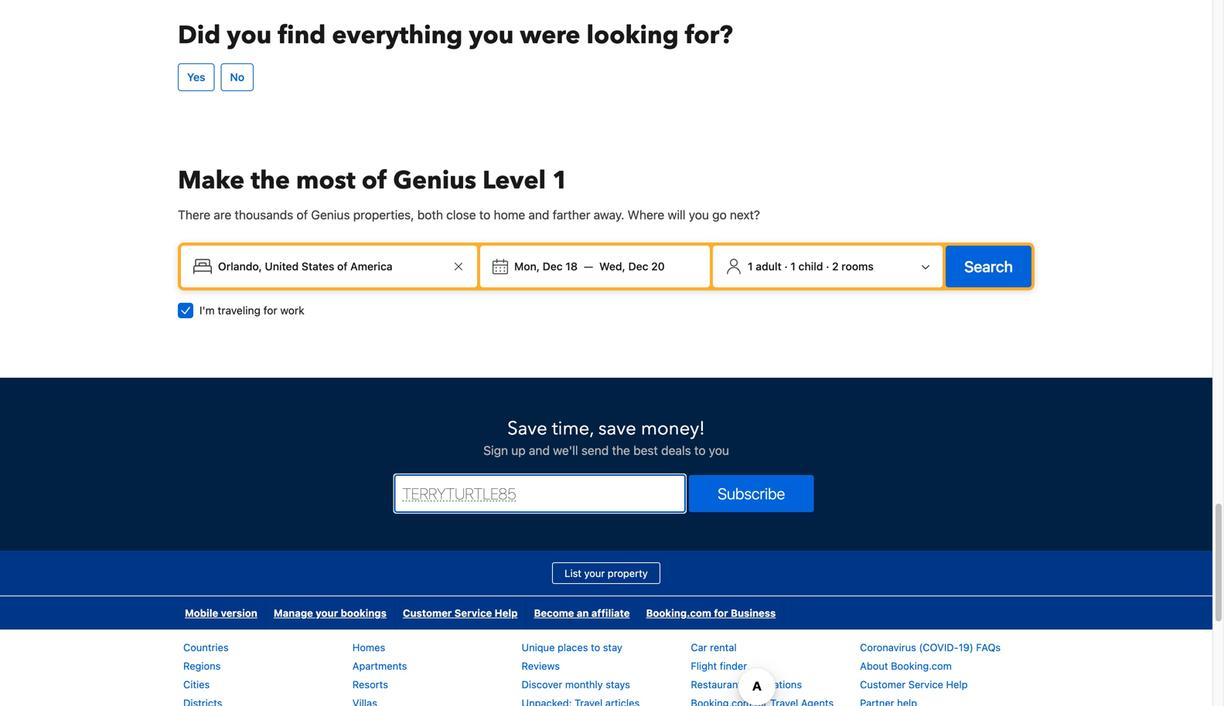Task type: locate. For each thing, give the bounding box(es) containing it.
help down 19)
[[946, 679, 968, 691]]

you right deals
[[709, 443, 729, 458]]

help left become
[[495, 608, 518, 619]]

genius
[[393, 164, 476, 197], [311, 208, 350, 222]]

1 dec from the left
[[543, 260, 563, 273]]

1 horizontal spatial booking.com
[[891, 661, 952, 672]]

1
[[552, 164, 568, 197], [748, 260, 753, 273], [791, 260, 796, 273]]

booking.com inside coronavirus (covid-19) faqs about booking.com customer service help
[[891, 661, 952, 672]]

reservations
[[744, 679, 802, 691]]

booking.com down coronavirus (covid-19) faqs link
[[891, 661, 952, 672]]

your inside the list your property link
[[584, 568, 605, 580]]

1 horizontal spatial for
[[714, 608, 728, 619]]

your
[[584, 568, 605, 580], [316, 608, 338, 619]]

make the most of genius level 1
[[178, 164, 568, 197]]

of for thousands
[[297, 208, 308, 222]]

0 vertical spatial booking.com
[[646, 608, 711, 619]]

traveling
[[218, 304, 261, 317]]

1 vertical spatial booking.com
[[891, 661, 952, 672]]

flight finder link
[[691, 661, 747, 672]]

1 horizontal spatial customer
[[860, 679, 906, 691]]

1 horizontal spatial of
[[362, 164, 387, 197]]

1 vertical spatial service
[[909, 679, 943, 691]]

1 horizontal spatial service
[[909, 679, 943, 691]]

1 horizontal spatial to
[[591, 642, 600, 654]]

1 vertical spatial and
[[529, 443, 550, 458]]

dec
[[543, 260, 563, 273], [628, 260, 648, 273]]

faqs
[[976, 642, 1001, 654]]

and inside save time, save money! sign up and we'll send the best deals to you
[[529, 443, 550, 458]]

1 horizontal spatial the
[[612, 443, 630, 458]]

navigation containing mobile version
[[177, 597, 784, 630]]

become an affiliate link
[[526, 597, 638, 630]]

deals
[[661, 443, 691, 458]]

0 vertical spatial genius
[[393, 164, 476, 197]]

become
[[534, 608, 574, 619]]

booking.com
[[646, 608, 711, 619], [891, 661, 952, 672]]

cities link
[[183, 679, 210, 691]]

best
[[633, 443, 658, 458]]

of
[[362, 164, 387, 197], [297, 208, 308, 222]]

0 horizontal spatial customer service help link
[[395, 597, 526, 630]]

0 horizontal spatial service
[[454, 608, 492, 619]]

1 vertical spatial customer
[[860, 679, 906, 691]]

subscribe button
[[689, 475, 814, 513]]

and right home
[[528, 208, 549, 222]]

version
[[221, 608, 257, 619]]

for left work
[[264, 304, 277, 317]]

subscribe
[[718, 485, 785, 503]]

0 horizontal spatial help
[[495, 608, 518, 619]]

everything
[[332, 18, 463, 52]]

to right deals
[[694, 443, 706, 458]]

mon,
[[514, 260, 540, 273]]

0 vertical spatial the
[[251, 164, 290, 197]]

genius up both
[[393, 164, 476, 197]]

customer right bookings
[[403, 608, 452, 619]]

0 horizontal spatial genius
[[311, 208, 350, 222]]

there are thousands of genius properties, both close to home and farther away. where will you go next?
[[178, 208, 760, 222]]

and
[[528, 208, 549, 222], [529, 443, 550, 458]]

of up properties,
[[362, 164, 387, 197]]

genius down most
[[311, 208, 350, 222]]

customer service help link for about booking.com
[[860, 679, 968, 691]]

0 vertical spatial of
[[362, 164, 387, 197]]

2 vertical spatial to
[[591, 642, 600, 654]]

customer down about
[[860, 679, 906, 691]]

0 horizontal spatial the
[[251, 164, 290, 197]]

coronavirus (covid-19) faqs about booking.com customer service help
[[860, 642, 1001, 691]]

1 vertical spatial the
[[612, 443, 630, 458]]

1 left adult on the right of the page
[[748, 260, 753, 273]]

property
[[608, 568, 648, 580]]

are
[[214, 208, 231, 222]]

1 vertical spatial genius
[[311, 208, 350, 222]]

rooms
[[842, 260, 874, 273]]

where
[[628, 208, 664, 222]]

coronavirus
[[860, 642, 916, 654]]

booking.com up 'car'
[[646, 608, 711, 619]]

1 vertical spatial to
[[694, 443, 706, 458]]

help inside coronavirus (covid-19) faqs about booking.com customer service help
[[946, 679, 968, 691]]

time,
[[552, 416, 594, 442]]

wed, dec 20 button
[[593, 253, 671, 281]]

discover monthly stays link
[[522, 679, 630, 691]]

the inside save time, save money! sign up and we'll send the best deals to you
[[612, 443, 630, 458]]

service
[[454, 608, 492, 619], [909, 679, 943, 691]]

and right up
[[529, 443, 550, 458]]

0 horizontal spatial to
[[479, 208, 491, 222]]

discover
[[522, 679, 562, 691]]

to inside unique places to stay reviews discover monthly stays
[[591, 642, 600, 654]]

1 horizontal spatial genius
[[393, 164, 476, 197]]

homes
[[352, 642, 385, 654]]

save time, save money! footer
[[0, 377, 1213, 707]]

0 horizontal spatial customer
[[403, 608, 452, 619]]

unique places to stay link
[[522, 642, 623, 654]]

1 left child
[[791, 260, 796, 273]]

your right manage
[[316, 608, 338, 619]]

0 horizontal spatial ·
[[784, 260, 788, 273]]

for left business at the bottom right of page
[[714, 608, 728, 619]]

1 adult · 1 child · 2 rooms
[[748, 260, 874, 273]]

1 vertical spatial of
[[297, 208, 308, 222]]

countries regions cities
[[183, 642, 229, 691]]

become an affiliate
[[534, 608, 630, 619]]

i'm traveling for work
[[200, 304, 304, 317]]

1 horizontal spatial help
[[946, 679, 968, 691]]

send
[[581, 443, 609, 458]]

1 horizontal spatial dec
[[628, 260, 648, 273]]

0 vertical spatial to
[[479, 208, 491, 222]]

0 vertical spatial customer
[[403, 608, 452, 619]]

countries link
[[183, 642, 229, 654]]

unique places to stay reviews discover monthly stays
[[522, 642, 630, 691]]

0 horizontal spatial for
[[264, 304, 277, 317]]

1 horizontal spatial customer service help link
[[860, 679, 968, 691]]

navigation
[[177, 597, 784, 630]]

·
[[784, 260, 788, 273], [826, 260, 829, 273]]

1 vertical spatial help
[[946, 679, 968, 691]]

restaurant reservations link
[[691, 679, 802, 691]]

0 vertical spatial customer service help link
[[395, 597, 526, 630]]

your right list
[[584, 568, 605, 580]]

2 and from the top
[[529, 443, 550, 458]]

list
[[565, 568, 582, 580]]

0 horizontal spatial dec
[[543, 260, 563, 273]]

manage
[[274, 608, 313, 619]]

customer
[[403, 608, 452, 619], [860, 679, 906, 691]]

service inside coronavirus (covid-19) faqs about booking.com customer service help
[[909, 679, 943, 691]]

0 vertical spatial and
[[528, 208, 549, 222]]

0 vertical spatial your
[[584, 568, 605, 580]]

list your property link
[[552, 563, 660, 585]]

most
[[296, 164, 356, 197]]

your inside 'manage your bookings' link
[[316, 608, 338, 619]]

customer inside 'navigation'
[[403, 608, 452, 619]]

· right adult on the right of the page
[[784, 260, 788, 273]]

properties,
[[353, 208, 414, 222]]

genius for level
[[393, 164, 476, 197]]

genius for properties,
[[311, 208, 350, 222]]

you up no
[[227, 18, 272, 52]]

help
[[495, 608, 518, 619], [946, 679, 968, 691]]

the down save
[[612, 443, 630, 458]]

0 horizontal spatial booking.com
[[646, 608, 711, 619]]

for
[[264, 304, 277, 317], [714, 608, 728, 619]]

the up 'thousands'
[[251, 164, 290, 197]]

(covid-
[[919, 642, 959, 654]]

both
[[417, 208, 443, 222]]

0 horizontal spatial of
[[297, 208, 308, 222]]

navigation inside "save time, save money!" footer
[[177, 597, 784, 630]]

2 horizontal spatial 1
[[791, 260, 796, 273]]

· left 2
[[826, 260, 829, 273]]

1 vertical spatial customer service help link
[[860, 679, 968, 691]]

of right 'thousands'
[[297, 208, 308, 222]]

0 vertical spatial help
[[495, 608, 518, 619]]

save time, save money! sign up and we'll send the best deals to you
[[483, 416, 729, 458]]

you
[[227, 18, 272, 52], [469, 18, 514, 52], [689, 208, 709, 222], [709, 443, 729, 458]]

you inside save time, save money! sign up and we'll send the best deals to you
[[709, 443, 729, 458]]

0 horizontal spatial 1
[[552, 164, 568, 197]]

0 vertical spatial for
[[264, 304, 277, 317]]

customer inside coronavirus (covid-19) faqs about booking.com customer service help
[[860, 679, 906, 691]]

of for most
[[362, 164, 387, 197]]

up
[[511, 443, 526, 458]]

1 up farther
[[552, 164, 568, 197]]

1 horizontal spatial your
[[584, 568, 605, 580]]

no button
[[221, 63, 254, 91]]

manage your bookings link
[[266, 597, 394, 630]]

1 vertical spatial for
[[714, 608, 728, 619]]

1 · from the left
[[784, 260, 788, 273]]

reviews
[[522, 661, 560, 672]]

an
[[577, 608, 589, 619]]

1 horizontal spatial ·
[[826, 260, 829, 273]]

search button
[[946, 246, 1032, 288]]

1 vertical spatial your
[[316, 608, 338, 619]]

regions link
[[183, 661, 221, 672]]

there
[[178, 208, 210, 222]]

wed,
[[599, 260, 626, 273]]

to left stay at bottom
[[591, 642, 600, 654]]

rental
[[710, 642, 737, 654]]

2 dec from the left
[[628, 260, 648, 273]]

cities
[[183, 679, 210, 691]]

2 · from the left
[[826, 260, 829, 273]]

dec left the 20
[[628, 260, 648, 273]]

homes link
[[352, 642, 385, 654]]

to right close
[[479, 208, 491, 222]]

2 horizontal spatial to
[[694, 443, 706, 458]]

0 horizontal spatial your
[[316, 608, 338, 619]]

0 vertical spatial service
[[454, 608, 492, 619]]

dec left the 18
[[543, 260, 563, 273]]



Task type: describe. For each thing, give the bounding box(es) containing it.
20
[[651, 260, 665, 273]]

business
[[731, 608, 776, 619]]

save
[[507, 416, 547, 442]]

sign
[[483, 443, 508, 458]]

about booking.com link
[[860, 661, 952, 672]]

19)
[[959, 642, 973, 654]]

did you find everything you were looking for?
[[178, 18, 733, 52]]

your for manage
[[316, 608, 338, 619]]

resorts
[[352, 679, 388, 691]]

to inside save time, save money! sign up and we'll send the best deals to you
[[694, 443, 706, 458]]

finder
[[720, 661, 747, 672]]

close
[[446, 208, 476, 222]]

customer service help link for manage your bookings
[[395, 597, 526, 630]]

—
[[584, 260, 593, 273]]

affiliate
[[591, 608, 630, 619]]

coronavirus (covid-19) faqs link
[[860, 642, 1001, 654]]

no
[[230, 71, 244, 83]]

money!
[[641, 416, 705, 442]]

customer service help
[[403, 608, 518, 619]]

18
[[566, 260, 578, 273]]

car rental link
[[691, 642, 737, 654]]

make
[[178, 164, 245, 197]]

stays
[[606, 679, 630, 691]]

list your property
[[565, 568, 648, 580]]

i'm
[[200, 304, 215, 317]]

next?
[[730, 208, 760, 222]]

mobile version link
[[177, 597, 265, 630]]

flight
[[691, 661, 717, 672]]

mobile version
[[185, 608, 257, 619]]

go
[[712, 208, 727, 222]]

mon, dec 18 — wed, dec 20
[[514, 260, 665, 273]]

bookings
[[341, 608, 387, 619]]

were
[[520, 18, 580, 52]]

car
[[691, 642, 707, 654]]

countries
[[183, 642, 229, 654]]

unique
[[522, 642, 555, 654]]

apartments
[[352, 661, 407, 672]]

save
[[599, 416, 636, 442]]

you left were on the top left of the page
[[469, 18, 514, 52]]

search
[[964, 257, 1013, 276]]

apartments link
[[352, 661, 407, 672]]

1 horizontal spatial 1
[[748, 260, 753, 273]]

for inside booking.com for business link
[[714, 608, 728, 619]]

will
[[668, 208, 686, 222]]

car rental flight finder restaurant reservations
[[691, 642, 802, 691]]

away.
[[594, 208, 625, 222]]

you left go
[[689, 208, 709, 222]]

monthly
[[565, 679, 603, 691]]

stay
[[603, 642, 623, 654]]

your for list
[[584, 568, 605, 580]]

about
[[860, 661, 888, 672]]

thousands
[[235, 208, 293, 222]]

1 and from the top
[[528, 208, 549, 222]]

yes
[[187, 71, 205, 83]]

manage your bookings
[[274, 608, 387, 619]]

home
[[494, 208, 525, 222]]

places
[[558, 642, 588, 654]]

for?
[[685, 18, 733, 52]]

Your email address email field
[[395, 475, 685, 513]]

adult
[[756, 260, 782, 273]]

reviews link
[[522, 661, 560, 672]]

booking.com for business link
[[638, 597, 784, 630]]

mon, dec 18 button
[[508, 253, 584, 281]]

we'll
[[553, 443, 578, 458]]

yes button
[[178, 63, 215, 91]]

level
[[483, 164, 546, 197]]

work
[[280, 304, 304, 317]]

regions
[[183, 661, 221, 672]]

find
[[278, 18, 326, 52]]

looking
[[587, 18, 679, 52]]

child
[[799, 260, 823, 273]]

did
[[178, 18, 221, 52]]

Where are you going? field
[[212, 253, 449, 281]]



Task type: vqa. For each thing, say whether or not it's contained in the screenshot.
air conditioning
no



